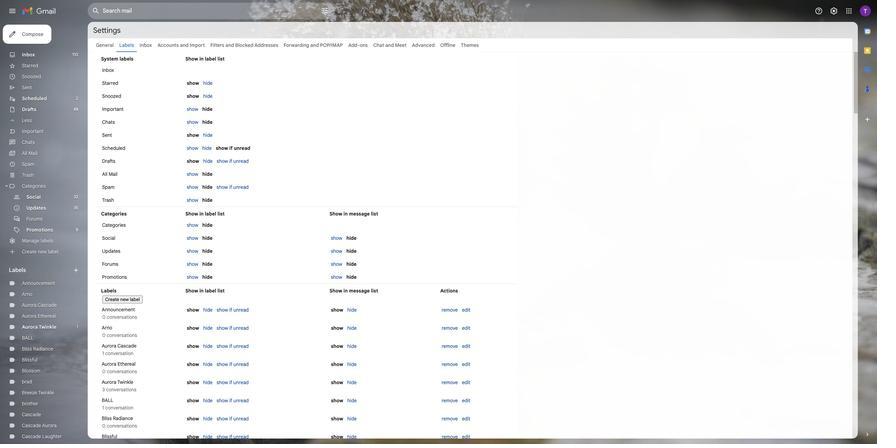 Task type: locate. For each thing, give the bounding box(es) containing it.
in for system labels
[[199, 56, 204, 62]]

0 vertical spatial new
[[38, 249, 47, 255]]

remove for ball 1 conversation
[[442, 398, 458, 404]]

starred inside labels navigation
[[22, 63, 38, 69]]

announcement for announcement 0 conversations
[[102, 307, 135, 313]]

2 vertical spatial show in label list
[[185, 288, 225, 294]]

8 show if unread link from the top
[[217, 398, 249, 404]]

3 remove link from the top
[[442, 344, 458, 350]]

arno inside arno 0 conversations
[[102, 325, 112, 331]]

show if unread link for bliss radiance 0 conversations
[[217, 416, 249, 423]]

cascade inside aurora cascade 1 conversation
[[117, 343, 137, 350]]

1 vertical spatial create new label
[[105, 297, 140, 303]]

6 if from the top
[[229, 344, 232, 350]]

1 vertical spatial updates
[[102, 248, 120, 255]]

accounts and import
[[158, 42, 205, 48]]

show link for forums
[[187, 261, 198, 268]]

new inside labels navigation
[[38, 249, 47, 255]]

create new label link
[[22, 249, 58, 255]]

show link for important
[[187, 106, 198, 112]]

2 show in label list from the top
[[185, 211, 225, 217]]

show if unread link for announcement 0 conversations
[[217, 307, 249, 314]]

0 vertical spatial show in label list
[[185, 56, 225, 62]]

show for categories
[[185, 211, 198, 217]]

twinkle down the aurora ethereal
[[39, 325, 56, 331]]

1 message from the top
[[349, 211, 370, 217]]

4 edit link from the top
[[462, 362, 470, 368]]

announcement down create new label button on the left bottom
[[102, 307, 135, 313]]

general
[[96, 42, 114, 48]]

cascade laughter link
[[22, 434, 62, 440]]

announcement inside labels navigation
[[22, 281, 55, 287]]

labels
[[120, 56, 133, 62], [41, 238, 53, 244]]

0 vertical spatial drafts
[[22, 107, 36, 113]]

show for labels
[[185, 288, 198, 294]]

cascade down arno 0 conversations at bottom
[[117, 343, 137, 350]]

show if unread for ninth show if unread link from the bottom of the page
[[217, 184, 249, 191]]

conversations inside "bliss radiance 0 conversations"
[[107, 424, 137, 430]]

if for ninth show if unread link from the bottom of the page
[[229, 184, 232, 191]]

trash right 32
[[102, 197, 114, 204]]

blissful up blossom link
[[22, 357, 37, 364]]

spam
[[22, 161, 34, 168], [102, 184, 115, 191]]

ball inside the ball 1 conversation
[[102, 398, 113, 404]]

7 if from the top
[[229, 362, 232, 368]]

ethereal down the aurora cascade link
[[38, 314, 56, 320]]

aurora up the laughter
[[42, 423, 57, 429]]

1 vertical spatial inbox
[[22, 52, 35, 58]]

4 and from the left
[[385, 42, 394, 48]]

2 message from the top
[[349, 288, 370, 294]]

110
[[72, 52, 78, 57]]

important inside labels navigation
[[22, 129, 43, 135]]

3 0 from the top
[[102, 369, 106, 375]]

0 vertical spatial all mail
[[22, 150, 37, 157]]

labels up create new label link
[[41, 238, 53, 244]]

forums inside labels navigation
[[26, 216, 43, 222]]

2 remove link from the top
[[442, 326, 458, 332]]

labels down the labels link at top
[[120, 56, 133, 62]]

sent inside labels navigation
[[22, 85, 32, 91]]

1 edit from the top
[[462, 307, 470, 314]]

conversations up aurora cascade 1 conversation
[[107, 333, 137, 339]]

1 horizontal spatial new
[[120, 297, 129, 303]]

scheduled inside labels navigation
[[22, 96, 47, 102]]

new up announcement 0 conversations
[[120, 297, 129, 303]]

labels inside navigation
[[9, 267, 26, 274]]

0 up arno 0 conversations at bottom
[[102, 315, 106, 321]]

0 vertical spatial create
[[22, 249, 37, 255]]

conversation
[[105, 351, 133, 357], [105, 405, 133, 412]]

twinkle inside aurora twinkle 3 conversations
[[117, 380, 133, 386]]

label inside button
[[130, 297, 140, 303]]

announcement down labels heading
[[22, 281, 55, 287]]

0 down the ball 1 conversation
[[102, 424, 106, 430]]

show if unread for first show if unread link from the bottom of the page
[[217, 435, 249, 441]]

labels up create new label button on the left bottom
[[101, 288, 117, 294]]

0 horizontal spatial inbox
[[22, 52, 35, 58]]

remove for bliss radiance 0 conversations
[[442, 416, 458, 423]]

3 edit from the top
[[462, 344, 470, 350]]

6 edit link from the top
[[462, 398, 470, 404]]

promotions up manage labels "link"
[[26, 227, 53, 233]]

2 remove from the top
[[442, 326, 458, 332]]

conversations inside arno 0 conversations
[[107, 333, 137, 339]]

arno down announcement link
[[22, 292, 32, 298]]

1 vertical spatial show in label list
[[185, 211, 225, 217]]

edit for bliss radiance 0 conversations
[[462, 416, 470, 423]]

if for 1st show if unread link from the top of the page
[[229, 158, 232, 164]]

ball inside labels navigation
[[22, 336, 33, 342]]

2 edit from the top
[[462, 326, 470, 332]]

0 up aurora cascade 1 conversation
[[102, 333, 106, 339]]

None search field
[[88, 3, 334, 19]]

0 horizontal spatial bliss
[[22, 346, 32, 353]]

1 vertical spatial starred
[[102, 80, 118, 86]]

1 vertical spatial important
[[22, 129, 43, 135]]

edit for ball 1 conversation
[[462, 398, 470, 404]]

0 horizontal spatial updates
[[26, 205, 46, 211]]

show if unread for aurora twinkle 3 conversations's show if unread link
[[217, 380, 249, 386]]

announcement
[[22, 281, 55, 287], [102, 307, 135, 313]]

tab list
[[858, 22, 877, 420]]

show if unread
[[216, 145, 250, 151], [217, 158, 249, 164], [217, 184, 249, 191], [217, 307, 249, 314], [217, 326, 249, 332], [217, 344, 249, 350], [217, 362, 249, 368], [217, 380, 249, 386], [217, 398, 249, 404], [217, 416, 249, 423], [217, 435, 249, 441]]

1 vertical spatial ball
[[102, 398, 113, 404]]

create new label down manage labels
[[22, 249, 58, 255]]

bliss radiance link
[[22, 346, 53, 353]]

1 horizontal spatial drafts
[[102, 158, 115, 164]]

4 edit from the top
[[462, 362, 470, 368]]

conversations up arno 0 conversations at bottom
[[107, 315, 137, 321]]

all inside labels navigation
[[22, 150, 27, 157]]

0 horizontal spatial ball
[[22, 336, 33, 342]]

1 horizontal spatial spam
[[102, 184, 115, 191]]

0 inside aurora ethereal 0 conversations
[[102, 369, 106, 375]]

0 vertical spatial important
[[102, 106, 124, 112]]

ball for ball
[[22, 336, 33, 342]]

6 remove from the top
[[442, 398, 458, 404]]

1 horizontal spatial announcement
[[102, 307, 135, 313]]

1 and from the left
[[180, 42, 189, 48]]

twinkle right breeze
[[38, 390, 54, 397]]

if for show if unread link related to aurora ethereal 0 conversations
[[229, 362, 232, 368]]

aurora for aurora cascade
[[22, 303, 36, 309]]

3 show if unread link from the top
[[217, 307, 249, 314]]

show if unread for show if unread link for aurora cascade 1 conversation
[[217, 344, 249, 350]]

show
[[185, 56, 198, 62], [185, 211, 198, 217], [330, 211, 342, 217], [185, 288, 198, 294], [330, 288, 342, 294]]

arno for arno 0 conversations
[[102, 325, 112, 331]]

remove link for aurora cascade 1 conversation
[[442, 344, 458, 350]]

edit link for aurora cascade 1 conversation
[[462, 344, 470, 350]]

1 horizontal spatial social
[[102, 235, 115, 242]]

and right filters
[[226, 42, 234, 48]]

1 conversation from the top
[[105, 351, 133, 357]]

show if unread link for aurora twinkle 3 conversations
[[217, 380, 249, 386]]

label for system labels
[[205, 56, 216, 62]]

create new label for create new label button on the left bottom
[[105, 297, 140, 303]]

aurora inside aurora twinkle 3 conversations
[[102, 380, 116, 386]]

blossom link
[[22, 368, 40, 375]]

scheduled
[[22, 96, 47, 102], [102, 145, 125, 151]]

cascade aurora
[[22, 423, 57, 429]]

create up announcement 0 conversations
[[105, 297, 119, 303]]

if
[[229, 145, 233, 151], [229, 158, 232, 164], [229, 184, 232, 191], [229, 307, 232, 314], [229, 326, 232, 332], [229, 344, 232, 350], [229, 362, 232, 368], [229, 380, 232, 386], [229, 398, 232, 404], [229, 416, 232, 423], [229, 435, 232, 441]]

create new label button
[[102, 296, 143, 304]]

cascade down 'cascade' link
[[22, 423, 41, 429]]

all mail
[[22, 150, 37, 157], [102, 171, 118, 178]]

3 show in label list from the top
[[185, 288, 225, 294]]

0 horizontal spatial social
[[26, 194, 41, 200]]

manage labels
[[22, 238, 53, 244]]

labels link
[[119, 42, 134, 48]]

0 vertical spatial labels
[[119, 42, 134, 48]]

show link for all mail
[[187, 171, 198, 178]]

0 horizontal spatial inbox link
[[22, 52, 35, 58]]

1 vertical spatial arno
[[102, 325, 112, 331]]

cascade up the aurora ethereal
[[38, 303, 57, 309]]

ball down 3
[[102, 398, 113, 404]]

show if unread for show if unread link corresponding to bliss radiance 0 conversations
[[217, 416, 249, 423]]

show link
[[187, 106, 198, 112], [187, 119, 198, 125], [187, 145, 198, 151], [187, 171, 198, 178], [187, 184, 198, 191], [187, 197, 198, 204], [187, 222, 198, 229], [187, 235, 198, 242], [331, 235, 342, 242], [187, 248, 198, 255], [331, 248, 342, 255], [187, 261, 198, 268], [331, 261, 342, 268], [187, 275, 198, 281], [331, 275, 342, 281]]

show if unread for show if unread link related to ball 1 conversation
[[217, 398, 249, 404]]

0 vertical spatial labels
[[120, 56, 133, 62]]

conversations up aurora twinkle 3 conversations
[[107, 369, 137, 375]]

conversations inside announcement 0 conversations
[[107, 315, 137, 321]]

aurora down arno link
[[22, 303, 36, 309]]

cascade aurora link
[[22, 423, 57, 429]]

4 remove from the top
[[442, 362, 458, 368]]

conversation up aurora ethereal 0 conversations
[[105, 351, 133, 357]]

3 if from the top
[[229, 184, 232, 191]]

0 horizontal spatial new
[[38, 249, 47, 255]]

0 horizontal spatial announcement
[[22, 281, 55, 287]]

inbox down system
[[102, 67, 114, 73]]

0 horizontal spatial arno
[[22, 292, 32, 298]]

8 if from the top
[[229, 380, 232, 386]]

conversations for ethereal
[[107, 369, 137, 375]]

0 up 3
[[102, 369, 106, 375]]

aurora down aurora cascade 1 conversation
[[102, 362, 116, 368]]

remove for aurora twinkle 3 conversations
[[442, 380, 458, 386]]

1 vertical spatial inbox link
[[22, 52, 35, 58]]

3 and from the left
[[310, 42, 319, 48]]

bliss down ball link
[[22, 346, 32, 353]]

0 vertical spatial forums
[[26, 216, 43, 222]]

inbox right the labels link at top
[[140, 42, 152, 48]]

1 horizontal spatial labels
[[120, 56, 133, 62]]

aurora for aurora ethereal 0 conversations
[[102, 362, 116, 368]]

edit for arno 0 conversations
[[462, 326, 470, 332]]

show if unread link for aurora cascade 1 conversation
[[217, 344, 249, 350]]

ethereal inside aurora ethereal 0 conversations
[[118, 362, 136, 368]]

2 conversation from the top
[[105, 405, 133, 412]]

updates inside labels navigation
[[26, 205, 46, 211]]

hide link
[[203, 80, 213, 86], [203, 93, 213, 99], [203, 132, 213, 138], [202, 145, 212, 151], [203, 158, 213, 164], [203, 307, 213, 314], [347, 307, 357, 314], [203, 326, 213, 332], [347, 326, 357, 332], [203, 344, 213, 350], [347, 344, 357, 350], [203, 362, 213, 368], [347, 362, 357, 368], [203, 380, 213, 386], [347, 380, 357, 386], [203, 398, 213, 404], [347, 398, 357, 404], [203, 416, 213, 423], [347, 416, 357, 423], [203, 435, 213, 441], [347, 435, 357, 441]]

chat and meet link
[[373, 42, 407, 48]]

radiance down the ball 1 conversation
[[113, 416, 133, 422]]

show if unread link
[[217, 158, 249, 164], [217, 184, 249, 191], [217, 307, 249, 314], [217, 326, 249, 332], [217, 344, 249, 350], [217, 362, 249, 368], [217, 380, 249, 386], [217, 398, 249, 404], [217, 416, 249, 423], [217, 435, 249, 441]]

7 edit link from the top
[[462, 416, 470, 423]]

promotions up create new label button on the left bottom
[[102, 275, 127, 281]]

3 edit link from the top
[[462, 344, 470, 350]]

labels for the labels link at top
[[119, 42, 134, 48]]

1 horizontal spatial radiance
[[113, 416, 133, 422]]

2 vertical spatial inbox
[[102, 67, 114, 73]]

list for system labels
[[218, 56, 225, 62]]

ball up bliss radiance link
[[22, 336, 33, 342]]

0 vertical spatial all
[[22, 150, 27, 157]]

1 edit link from the top
[[462, 307, 470, 314]]

1 horizontal spatial ethereal
[[118, 362, 136, 368]]

and right chat
[[385, 42, 394, 48]]

starred down system
[[102, 80, 118, 86]]

radiance inside "bliss radiance 0 conversations"
[[113, 416, 133, 422]]

1 horizontal spatial forums
[[102, 261, 118, 268]]

inbox up starred "link"
[[22, 52, 35, 58]]

2 vertical spatial 1
[[102, 405, 104, 412]]

ethereal inside labels navigation
[[38, 314, 56, 320]]

list
[[218, 56, 225, 62], [218, 211, 225, 217], [371, 211, 378, 217], [218, 288, 225, 294], [371, 288, 378, 294]]

2 vertical spatial categories
[[102, 222, 126, 229]]

1 horizontal spatial all
[[102, 171, 107, 178]]

6 edit from the top
[[462, 398, 470, 404]]

0 horizontal spatial ethereal
[[38, 314, 56, 320]]

trash
[[22, 172, 34, 179], [102, 197, 114, 204]]

cascade down 'brother' link
[[22, 412, 41, 418]]

and for chat
[[385, 42, 394, 48]]

4 remove link from the top
[[442, 362, 458, 368]]

show if unread for show if unread link related to aurora ethereal 0 conversations
[[217, 362, 249, 368]]

0 vertical spatial inbox
[[140, 42, 152, 48]]

35
[[74, 206, 78, 211]]

categories inside labels navigation
[[22, 183, 46, 190]]

1 remove from the top
[[442, 307, 458, 314]]

show in label list
[[185, 56, 225, 62], [185, 211, 225, 217], [185, 288, 225, 294]]

0 vertical spatial conversation
[[105, 351, 133, 357]]

0 vertical spatial show in message list
[[330, 211, 378, 217]]

new down manage labels
[[38, 249, 47, 255]]

twinkle for aurora twinkle
[[39, 325, 56, 331]]

conversations up the ball 1 conversation
[[106, 387, 136, 393]]

7 show if unread link from the top
[[217, 380, 249, 386]]

create inside create new label button
[[105, 297, 119, 303]]

conversation inside aurora cascade 1 conversation
[[105, 351, 133, 357]]

create new label for create new label link
[[22, 249, 58, 255]]

1 horizontal spatial scheduled
[[102, 145, 125, 151]]

1 show in label list from the top
[[185, 56, 225, 62]]

1 remove link from the top
[[442, 307, 458, 314]]

create for create new label button on the left bottom
[[105, 297, 119, 303]]

0 vertical spatial arno
[[22, 292, 32, 298]]

starred
[[22, 63, 38, 69], [102, 80, 118, 86]]

1 horizontal spatial chats
[[102, 119, 115, 125]]

2 and from the left
[[226, 42, 234, 48]]

1 vertical spatial labels
[[9, 267, 26, 274]]

0 horizontal spatial sent
[[22, 85, 32, 91]]

labels for manage labels
[[41, 238, 53, 244]]

main menu image
[[8, 7, 16, 15]]

snoozed inside labels navigation
[[22, 74, 41, 80]]

chats inside labels navigation
[[22, 139, 35, 146]]

advanced link
[[412, 42, 435, 48]]

9 if from the top
[[229, 398, 232, 404]]

show if unread for 1st show if unread link from the top of the page
[[217, 158, 249, 164]]

2 edit link from the top
[[462, 326, 470, 332]]

1 horizontal spatial updates
[[102, 248, 120, 255]]

5 show if unread link from the top
[[217, 344, 249, 350]]

edit
[[462, 307, 470, 314], [462, 326, 470, 332], [462, 344, 470, 350], [462, 362, 470, 368], [462, 380, 470, 386], [462, 398, 470, 404], [462, 416, 470, 423], [462, 435, 470, 441]]

1 inside aurora cascade 1 conversation
[[102, 351, 104, 357]]

1 vertical spatial create
[[105, 297, 119, 303]]

cascade down cascade aurora link
[[22, 434, 41, 440]]

labels up announcement link
[[9, 267, 26, 274]]

conversations down the ball 1 conversation
[[107, 424, 137, 430]]

new
[[38, 249, 47, 255], [120, 297, 129, 303]]

0 vertical spatial sent
[[22, 85, 32, 91]]

1 horizontal spatial arno
[[102, 325, 112, 331]]

0 horizontal spatial radiance
[[33, 346, 53, 353]]

hide
[[203, 80, 213, 86], [203, 93, 213, 99], [202, 106, 213, 112], [202, 119, 213, 125], [203, 132, 213, 138], [202, 145, 212, 151], [203, 158, 213, 164], [202, 171, 213, 178], [202, 184, 213, 191], [202, 197, 213, 204], [202, 222, 213, 229], [202, 235, 213, 242], [347, 235, 357, 242], [202, 248, 213, 255], [347, 248, 357, 255], [202, 261, 213, 268], [347, 261, 357, 268], [202, 275, 213, 281], [347, 275, 357, 281], [203, 307, 213, 314], [347, 307, 357, 314], [203, 326, 213, 332], [347, 326, 357, 332], [203, 344, 213, 350], [347, 344, 357, 350], [203, 362, 213, 368], [347, 362, 357, 368], [203, 380, 213, 386], [347, 380, 357, 386], [203, 398, 213, 404], [347, 398, 357, 404], [203, 416, 213, 423], [347, 416, 357, 423], [203, 435, 213, 441], [347, 435, 357, 441]]

labels
[[119, 42, 134, 48], [9, 267, 26, 274], [101, 288, 117, 294]]

create down manage on the bottom left of the page
[[22, 249, 37, 255]]

conversations inside aurora ethereal 0 conversations
[[107, 369, 137, 375]]

labels inside navigation
[[41, 238, 53, 244]]

1 vertical spatial labels
[[41, 238, 53, 244]]

conversation up "bliss radiance 0 conversations"
[[105, 405, 133, 412]]

0 vertical spatial chats
[[102, 119, 115, 125]]

updates link
[[26, 205, 46, 211]]

0 horizontal spatial labels
[[9, 267, 26, 274]]

conversations
[[107, 315, 137, 321], [107, 333, 137, 339], [107, 369, 137, 375], [106, 387, 136, 393], [107, 424, 137, 430]]

aurora for aurora cascade 1 conversation
[[102, 343, 116, 350]]

list for labels
[[218, 288, 225, 294]]

create new label inside labels navigation
[[22, 249, 58, 255]]

edit link for aurora twinkle 3 conversations
[[462, 380, 470, 386]]

1 vertical spatial scheduled
[[102, 145, 125, 151]]

1 show in message list from the top
[[330, 211, 378, 217]]

1 vertical spatial sent
[[102, 132, 112, 138]]

aurora for aurora ethereal
[[22, 314, 36, 320]]

1 inside labels navigation
[[77, 325, 78, 330]]

7 edit from the top
[[462, 416, 470, 423]]

arno inside labels navigation
[[22, 292, 32, 298]]

create inside labels navigation
[[22, 249, 37, 255]]

aurora ethereal 0 conversations
[[101, 362, 137, 375]]

7 remove link from the top
[[442, 416, 458, 423]]

bliss for bliss radiance 0 conversations
[[102, 416, 112, 422]]

create new label
[[22, 249, 58, 255], [105, 297, 140, 303]]

filters and blocked addresses link
[[210, 42, 278, 48]]

forwarding and pop/imap
[[284, 42, 343, 48]]

0 vertical spatial mail
[[28, 150, 37, 157]]

9 show if unread link from the top
[[217, 416, 249, 423]]

bliss down the ball 1 conversation
[[102, 416, 112, 422]]

aurora up ball link
[[22, 325, 38, 331]]

all
[[22, 150, 27, 157], [102, 171, 107, 178]]

1 vertical spatial promotions
[[102, 275, 127, 281]]

create new label inside button
[[105, 297, 140, 303]]

1 vertical spatial categories
[[101, 211, 127, 217]]

Search mail text field
[[103, 8, 302, 14]]

0 horizontal spatial spam
[[22, 161, 34, 168]]

11 if from the top
[[229, 435, 232, 441]]

aurora inside aurora cascade 1 conversation
[[102, 343, 116, 350]]

0 vertical spatial scheduled
[[22, 96, 47, 102]]

0 horizontal spatial snoozed
[[22, 74, 41, 80]]

remove link for ball 1 conversation
[[442, 398, 458, 404]]

5 if from the top
[[229, 326, 232, 332]]

trash down spam link
[[22, 172, 34, 179]]

label
[[205, 56, 216, 62], [205, 211, 216, 217], [48, 249, 58, 255], [205, 288, 216, 294], [130, 297, 140, 303]]

1 vertical spatial show in message list
[[330, 288, 378, 294]]

1 vertical spatial conversation
[[105, 405, 133, 412]]

1 horizontal spatial create new label
[[105, 297, 140, 303]]

labels up system labels
[[119, 42, 134, 48]]

1 vertical spatial announcement
[[102, 307, 135, 313]]

ethereal down aurora cascade 1 conversation
[[118, 362, 136, 368]]

ball for ball 1 conversation
[[102, 398, 113, 404]]

10 if from the top
[[229, 416, 232, 423]]

social
[[26, 194, 41, 200], [102, 235, 115, 242]]

twinkle down aurora ethereal 0 conversations
[[117, 380, 133, 386]]

conversations inside aurora twinkle 3 conversations
[[106, 387, 136, 393]]

chat
[[373, 42, 384, 48]]

1 vertical spatial twinkle
[[117, 380, 133, 386]]

1 horizontal spatial starred
[[102, 80, 118, 86]]

categories
[[22, 183, 46, 190], [101, 211, 127, 217], [102, 222, 126, 229]]

0 vertical spatial radiance
[[33, 346, 53, 353]]

2 if from the top
[[229, 158, 232, 164]]

0 vertical spatial spam
[[22, 161, 34, 168]]

and left pop/imap
[[310, 42, 319, 48]]

show
[[187, 80, 199, 86], [187, 93, 199, 99], [187, 106, 198, 112], [187, 119, 198, 125], [187, 132, 199, 138], [187, 145, 198, 151], [216, 145, 228, 151], [187, 158, 199, 164], [217, 158, 228, 164], [187, 171, 198, 178], [187, 184, 198, 191], [217, 184, 228, 191], [187, 197, 198, 204], [187, 222, 198, 229], [187, 235, 198, 242], [331, 235, 342, 242], [187, 248, 198, 255], [331, 248, 342, 255], [187, 261, 198, 268], [331, 261, 342, 268], [187, 275, 198, 281], [331, 275, 342, 281], [187, 307, 199, 314], [217, 307, 228, 314], [331, 307, 343, 314], [187, 326, 199, 332], [217, 326, 228, 332], [331, 326, 343, 332], [187, 344, 199, 350], [217, 344, 228, 350], [331, 344, 343, 350], [187, 362, 199, 368], [217, 362, 228, 368], [331, 362, 343, 368], [187, 380, 199, 386], [217, 380, 228, 386], [331, 380, 343, 386], [187, 398, 199, 404], [217, 398, 228, 404], [331, 398, 343, 404], [187, 416, 199, 423], [217, 416, 228, 423], [331, 416, 343, 423], [187, 435, 199, 441], [217, 435, 228, 441], [331, 435, 343, 441]]

ons
[[360, 42, 368, 48]]

search mail image
[[90, 5, 102, 17]]

cascade
[[38, 303, 57, 309], [117, 343, 137, 350], [22, 412, 41, 418], [22, 423, 41, 429], [22, 434, 41, 440]]

5 edit from the top
[[462, 380, 470, 386]]

0 horizontal spatial blissful
[[22, 357, 37, 364]]

label for labels
[[205, 288, 216, 294]]

0 vertical spatial snoozed
[[22, 74, 41, 80]]

aurora ethereal
[[22, 314, 56, 320]]

scheduled link
[[22, 96, 47, 102]]

4 show if unread link from the top
[[217, 326, 249, 332]]

aurora
[[22, 303, 36, 309], [22, 314, 36, 320], [22, 325, 38, 331], [102, 343, 116, 350], [102, 362, 116, 368], [102, 380, 116, 386], [42, 423, 57, 429]]

starred up snoozed link
[[22, 63, 38, 69]]

0 vertical spatial twinkle
[[39, 325, 56, 331]]

if for show if unread link related to ball 1 conversation
[[229, 398, 232, 404]]

message
[[349, 211, 370, 217], [349, 288, 370, 294]]

if for aurora twinkle 3 conversations's show if unread link
[[229, 380, 232, 386]]

radiance inside labels navigation
[[33, 346, 53, 353]]

1 horizontal spatial create
[[105, 297, 119, 303]]

1 vertical spatial spam
[[102, 184, 115, 191]]

0 horizontal spatial drafts
[[22, 107, 36, 113]]

aurora up 3
[[102, 380, 116, 386]]

radiance up blissful link
[[33, 346, 53, 353]]

6 show if unread link from the top
[[217, 362, 249, 368]]

5 edit link from the top
[[462, 380, 470, 386]]

radiance
[[33, 346, 53, 353], [113, 416, 133, 422]]

if for first show if unread link from the bottom of the page
[[229, 435, 232, 441]]

system
[[101, 56, 118, 62]]

6 remove link from the top
[[442, 398, 458, 404]]

1 if from the top
[[229, 145, 233, 151]]

aurora down arno 0 conversations at bottom
[[102, 343, 116, 350]]

5 remove from the top
[[442, 380, 458, 386]]

0 vertical spatial social
[[26, 194, 41, 200]]

bliss inside labels navigation
[[22, 346, 32, 353]]

8 edit link from the top
[[462, 435, 470, 441]]

create
[[22, 249, 37, 255], [105, 297, 119, 303]]

0 vertical spatial promotions
[[26, 227, 53, 233]]

less button
[[0, 115, 82, 126]]

1 0 from the top
[[102, 315, 106, 321]]

aurora for aurora twinkle 3 conversations
[[102, 380, 116, 386]]

blissful down "bliss radiance 0 conversations"
[[102, 434, 117, 440]]

filters
[[210, 42, 224, 48]]

inbox link up starred "link"
[[22, 52, 35, 58]]

0 vertical spatial announcement
[[22, 281, 55, 287]]

edit for announcement 0 conversations
[[462, 307, 470, 314]]

0 vertical spatial blissful
[[22, 357, 37, 364]]

new inside create new label button
[[120, 297, 129, 303]]

twinkle
[[39, 325, 56, 331], [117, 380, 133, 386], [38, 390, 54, 397]]

0 horizontal spatial all
[[22, 150, 27, 157]]

bliss
[[22, 346, 32, 353], [102, 416, 112, 422]]

label inside navigation
[[48, 249, 58, 255]]

0 horizontal spatial important
[[22, 129, 43, 135]]

7 remove from the top
[[442, 416, 458, 423]]

bliss inside "bliss radiance 0 conversations"
[[102, 416, 112, 422]]

1 vertical spatial new
[[120, 297, 129, 303]]

0 vertical spatial starred
[[22, 63, 38, 69]]

create new label up announcement 0 conversations
[[105, 297, 140, 303]]

0 vertical spatial categories
[[22, 183, 46, 190]]

conversations for radiance
[[107, 424, 137, 430]]

chats
[[102, 119, 115, 125], [22, 139, 35, 146]]

1 vertical spatial trash
[[102, 197, 114, 204]]

announcement inside announcement 0 conversations
[[102, 307, 135, 313]]

2 show in message list from the top
[[330, 288, 378, 294]]

system labels
[[101, 56, 133, 62]]

1 vertical spatial chats
[[22, 139, 35, 146]]

arno down announcement 0 conversations
[[102, 325, 112, 331]]

aurora up aurora twinkle link
[[22, 314, 36, 320]]

blissful inside labels navigation
[[22, 357, 37, 364]]

inbox link right the labels link at top
[[140, 42, 152, 48]]

accounts and import link
[[158, 42, 205, 48]]

0 horizontal spatial mail
[[28, 150, 37, 157]]

4 0 from the top
[[102, 424, 106, 430]]

2 0 from the top
[[102, 333, 106, 339]]

1 horizontal spatial inbox link
[[140, 42, 152, 48]]

mail inside labels navigation
[[28, 150, 37, 157]]

aurora inside aurora ethereal 0 conversations
[[102, 362, 116, 368]]

and left the import
[[180, 42, 189, 48]]

5 remove link from the top
[[442, 380, 458, 386]]

3 remove from the top
[[442, 344, 458, 350]]

4 if from the top
[[229, 307, 232, 314]]



Task type: describe. For each thing, give the bounding box(es) containing it.
promotions inside labels navigation
[[26, 227, 53, 233]]

if for show if unread link corresponding to bliss radiance 0 conversations
[[229, 416, 232, 423]]

10 show if unread link from the top
[[217, 435, 249, 441]]

2
[[76, 96, 78, 101]]

cascade for cascade aurora
[[22, 423, 41, 429]]

import
[[190, 42, 205, 48]]

twinkle for aurora twinkle 3 conversations
[[117, 380, 133, 386]]

brother link
[[22, 401, 38, 407]]

trash link
[[22, 172, 34, 179]]

cascade link
[[22, 412, 41, 418]]

8 remove from the top
[[442, 435, 458, 441]]

remove for announcement 0 conversations
[[442, 307, 458, 314]]

breeze twinkle
[[22, 390, 54, 397]]

8 edit from the top
[[462, 435, 470, 441]]

1 horizontal spatial blissful
[[102, 434, 117, 440]]

labels for labels heading
[[9, 267, 26, 274]]

cascade for cascade laughter
[[22, 434, 41, 440]]

all mail inside labels navigation
[[22, 150, 37, 157]]

8
[[76, 228, 78, 233]]

radiance for bliss radiance 0 conversations
[[113, 416, 133, 422]]

twinkle for breeze twinkle
[[38, 390, 54, 397]]

forums link
[[26, 216, 43, 222]]

accounts
[[158, 42, 179, 48]]

ethereal for aurora ethereal 0 conversations
[[118, 362, 136, 368]]

aurora cascade
[[22, 303, 57, 309]]

gmail image
[[22, 4, 59, 18]]

32
[[74, 195, 78, 200]]

chat and meet
[[373, 42, 407, 48]]

breeze
[[22, 390, 37, 397]]

themes
[[461, 42, 479, 48]]

show link for promotions
[[187, 275, 198, 281]]

aurora twinkle
[[22, 325, 56, 331]]

edit link for aurora ethereal 0 conversations
[[462, 362, 470, 368]]

create for create new label link
[[22, 249, 37, 255]]

themes link
[[461, 42, 479, 48]]

drafts link
[[22, 107, 36, 113]]

bliss radiance 0 conversations
[[101, 416, 137, 430]]

add-
[[348, 42, 360, 48]]

bliss for bliss radiance
[[22, 346, 32, 353]]

manage
[[22, 238, 39, 244]]

compose
[[22, 31, 43, 37]]

1 horizontal spatial sent
[[102, 132, 112, 138]]

social link
[[26, 194, 41, 200]]

blossom
[[22, 368, 40, 375]]

chats link
[[22, 139, 35, 146]]

conversation inside the ball 1 conversation
[[105, 405, 133, 412]]

bliss radiance
[[22, 346, 53, 353]]

0 inside announcement 0 conversations
[[102, 315, 106, 321]]

edit link for ball 1 conversation
[[462, 398, 470, 404]]

sent link
[[22, 85, 32, 91]]

1 horizontal spatial inbox
[[102, 67, 114, 73]]

support image
[[815, 7, 823, 15]]

inbox inside labels navigation
[[22, 52, 35, 58]]

arno link
[[22, 292, 32, 298]]

remove link for arno 0 conversations
[[442, 326, 458, 332]]

1 horizontal spatial important
[[102, 106, 124, 112]]

meet
[[395, 42, 407, 48]]

ball link
[[22, 336, 33, 342]]

trash inside labels navigation
[[22, 172, 34, 179]]

show in label list for categories
[[185, 211, 225, 217]]

labels navigation
[[0, 22, 88, 445]]

1 horizontal spatial mail
[[109, 171, 118, 178]]

and for forwarding
[[310, 42, 319, 48]]

offline link
[[440, 42, 456, 48]]

aurora cascade 1 conversation
[[101, 343, 137, 357]]

actions
[[440, 288, 458, 294]]

settings
[[93, 26, 121, 35]]

edit link for announcement 0 conversations
[[462, 307, 470, 314]]

edit link for bliss radiance 0 conversations
[[462, 416, 470, 423]]

brad link
[[22, 379, 32, 386]]

remove for aurora ethereal 0 conversations
[[442, 362, 458, 368]]

brad
[[22, 379, 32, 386]]

ball 1 conversation
[[101, 398, 133, 412]]

social inside labels navigation
[[26, 194, 41, 200]]

add-ons link
[[348, 42, 368, 48]]

labels for system labels
[[120, 56, 133, 62]]

if for show if unread link for aurora cascade 1 conversation
[[229, 344, 232, 350]]

aurora cascade link
[[22, 303, 57, 309]]

announcement 0 conversations
[[101, 307, 137, 321]]

message for categories
[[349, 211, 370, 217]]

all mail link
[[22, 150, 37, 157]]

1 horizontal spatial all mail
[[102, 171, 118, 178]]

aurora ethereal link
[[22, 314, 56, 320]]

new for create new label button on the left bottom
[[120, 297, 129, 303]]

show link for updates
[[187, 248, 198, 255]]

edit for aurora ethereal 0 conversations
[[462, 362, 470, 368]]

remove for arno 0 conversations
[[442, 326, 458, 332]]

aurora twinkle 3 conversations
[[101, 380, 136, 393]]

conversations for twinkle
[[106, 387, 136, 393]]

if for show if unread link related to announcement 0 conversations
[[229, 307, 232, 314]]

compose button
[[3, 25, 52, 44]]

spam link
[[22, 161, 34, 168]]

forwarding
[[284, 42, 309, 48]]

list for categories
[[218, 211, 225, 217]]

show in message list for labels
[[330, 288, 378, 294]]

show in label list for system labels
[[185, 56, 225, 62]]

edit for aurora twinkle 3 conversations
[[462, 380, 470, 386]]

remove link for aurora twinkle 3 conversations
[[442, 380, 458, 386]]

less
[[22, 118, 32, 124]]

radiance for bliss radiance
[[33, 346, 53, 353]]

48
[[73, 107, 78, 112]]

spam inside labels navigation
[[22, 161, 34, 168]]

aurora twinkle link
[[22, 325, 56, 331]]

show link for scheduled
[[187, 145, 198, 151]]

show if unread link for ball 1 conversation
[[217, 398, 249, 404]]

1 horizontal spatial labels
[[101, 288, 117, 294]]

inbox link inside labels navigation
[[22, 52, 35, 58]]

2 show if unread link from the top
[[217, 184, 249, 191]]

promotions link
[[26, 227, 53, 233]]

3
[[102, 387, 105, 393]]

remove link for announcement 0 conversations
[[442, 307, 458, 314]]

remove link for aurora ethereal 0 conversations
[[442, 362, 458, 368]]

and for filters
[[226, 42, 234, 48]]

1 horizontal spatial promotions
[[102, 275, 127, 281]]

show for system labels
[[185, 56, 198, 62]]

arno 0 conversations
[[101, 325, 137, 339]]

1 vertical spatial drafts
[[102, 158, 115, 164]]

show in label list for labels
[[185, 288, 225, 294]]

important link
[[22, 129, 43, 135]]

filters and blocked addresses
[[210, 42, 278, 48]]

show link for categories
[[187, 222, 198, 229]]

1 horizontal spatial snoozed
[[102, 93, 121, 99]]

brother
[[22, 401, 38, 407]]

label for categories
[[205, 211, 216, 217]]

show if unread link for arno 0 conversations
[[217, 326, 249, 332]]

1 vertical spatial forums
[[102, 261, 118, 268]]

manage labels link
[[22, 238, 53, 244]]

0 inside "bliss radiance 0 conversations"
[[102, 424, 106, 430]]

offline
[[440, 42, 456, 48]]

show in message list for categories
[[330, 211, 378, 217]]

message for labels
[[349, 288, 370, 294]]

add-ons
[[348, 42, 368, 48]]

breeze twinkle link
[[22, 390, 54, 397]]

8 remove link from the top
[[442, 435, 458, 441]]

aurora for aurora twinkle
[[22, 325, 38, 331]]

1 inside the ball 1 conversation
[[102, 405, 104, 412]]

show if unread link for aurora ethereal 0 conversations
[[217, 362, 249, 368]]

advanced search options image
[[318, 4, 332, 17]]

show link for chats
[[187, 119, 198, 125]]

1 vertical spatial social
[[102, 235, 115, 242]]

general link
[[96, 42, 114, 48]]

laughter
[[42, 434, 62, 440]]

show link for social
[[187, 235, 198, 242]]

ethereal for aurora ethereal
[[38, 314, 56, 320]]

new for create new label link
[[38, 249, 47, 255]]

advanced
[[412, 42, 435, 48]]

cascade for 'cascade' link
[[22, 412, 41, 418]]

0 inside arno 0 conversations
[[102, 333, 106, 339]]

blissful link
[[22, 357, 37, 364]]

drafts inside labels navigation
[[22, 107, 36, 113]]

announcement link
[[22, 281, 55, 287]]

forwarding and pop/imap link
[[284, 42, 343, 48]]

cascade laughter
[[22, 434, 62, 440]]

show if unread for show if unread link related to announcement 0 conversations
[[217, 307, 249, 314]]

addresses
[[255, 42, 278, 48]]

blocked
[[235, 42, 253, 48]]

in for categories
[[199, 211, 204, 217]]

labels heading
[[9, 267, 73, 274]]

snoozed link
[[22, 74, 41, 80]]

if for show if unread link for arno 0 conversations
[[229, 326, 232, 332]]

arno for arno
[[22, 292, 32, 298]]

edit for aurora cascade 1 conversation
[[462, 344, 470, 350]]

settings image
[[830, 7, 838, 15]]

starred link
[[22, 63, 38, 69]]

remove link for bliss radiance 0 conversations
[[442, 416, 458, 423]]

1 show if unread link from the top
[[217, 158, 249, 164]]

show link for trash
[[187, 197, 198, 204]]

pop/imap
[[320, 42, 343, 48]]

announcement for announcement
[[22, 281, 55, 287]]

categories link
[[22, 183, 46, 190]]

in for labels
[[199, 288, 204, 294]]

show link for spam
[[187, 184, 198, 191]]

and for accounts
[[180, 42, 189, 48]]



Task type: vqa. For each thing, say whether or not it's contained in the screenshot.
View:
no



